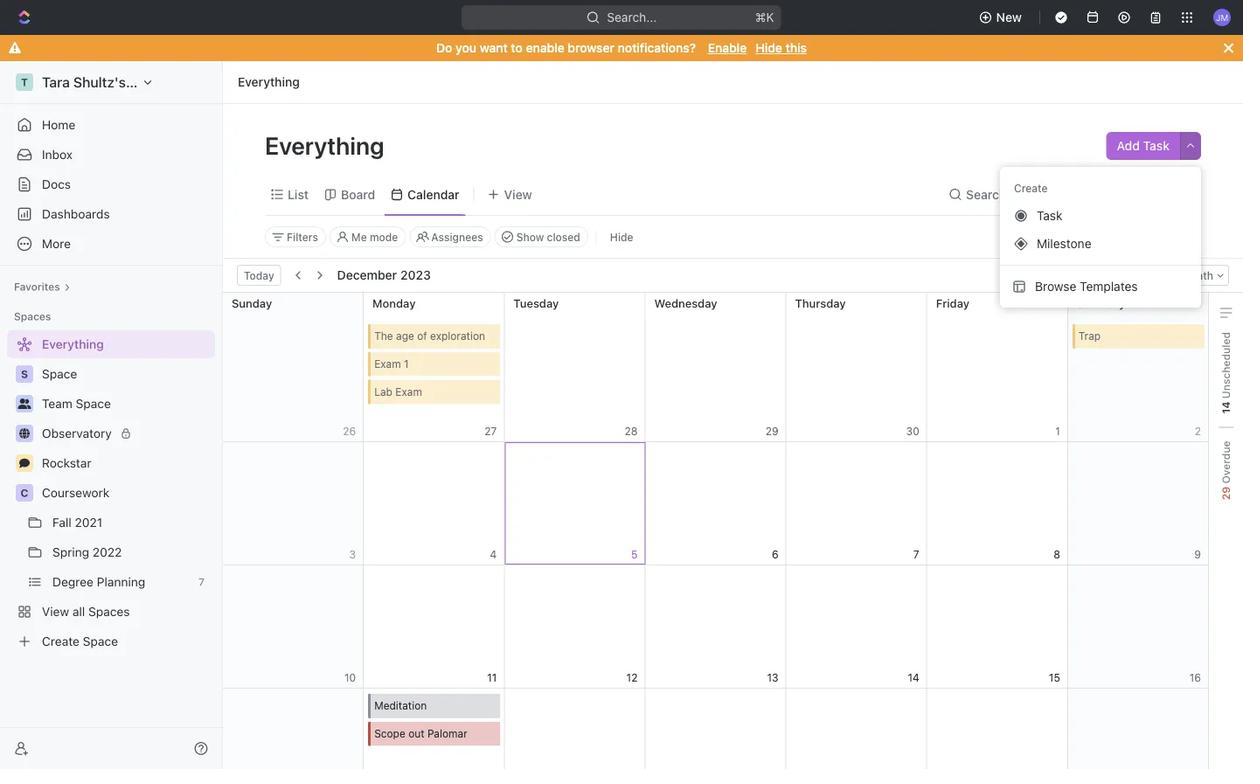 Task type: locate. For each thing, give the bounding box(es) containing it.
1 vertical spatial exam
[[396, 386, 422, 398]]

favorites button
[[7, 276, 78, 297]]

5
[[632, 549, 638, 561]]

today
[[244, 269, 274, 282]]

task down hide dropdown button at the top right of the page
[[1037, 209, 1063, 223]]

search...
[[607, 10, 657, 24]]

milestone button
[[1008, 230, 1195, 258]]

sunday
[[232, 297, 272, 310]]

unscheduled
[[1221, 332, 1233, 402]]

show
[[517, 231, 544, 243]]

14
[[1221, 402, 1233, 414], [908, 672, 920, 684]]

task inside button
[[1144, 139, 1170, 153]]

0 vertical spatial hide
[[756, 41, 783, 55]]

overdue
[[1221, 441, 1233, 487]]

search
[[967, 187, 1007, 202]]

0 horizontal spatial task
[[1037, 209, 1063, 223]]

2 horizontal spatial hide
[[1037, 187, 1063, 202]]

inbox link
[[7, 141, 215, 169]]

1 row from the top
[[223, 293, 1210, 443]]

8
[[1054, 549, 1061, 561]]

hide right closed
[[610, 231, 634, 243]]

2 row from the top
[[223, 443, 1210, 566]]

sidebar navigation
[[0, 61, 223, 770]]

everything link
[[234, 72, 304, 93]]

show closed button
[[495, 227, 589, 248]]

exam right lab
[[396, 386, 422, 398]]

hide
[[756, 41, 783, 55], [1037, 187, 1063, 202], [610, 231, 634, 243]]

exam left 1 in the left top of the page
[[374, 358, 401, 370]]

today button
[[237, 265, 281, 286]]

0 vertical spatial 14
[[1221, 402, 1233, 414]]

2 vertical spatial hide
[[610, 231, 634, 243]]

milestone
[[1037, 237, 1092, 251]]

hide inside dropdown button
[[1037, 187, 1063, 202]]

age
[[396, 330, 414, 342]]

29
[[1221, 487, 1233, 501]]

14 inside row
[[908, 672, 920, 684]]

wednesday
[[655, 297, 718, 310]]

do you want to enable browser notifications? enable hide this
[[436, 41, 807, 55]]

1 vertical spatial hide
[[1037, 187, 1063, 202]]

hide up "milestone" at top
[[1037, 187, 1063, 202]]

coursework
[[42, 486, 110, 500]]

11
[[487, 672, 497, 684]]

row containing the age of exploration
[[223, 293, 1210, 443]]

this
[[786, 41, 807, 55]]

1 vertical spatial 14
[[908, 672, 920, 684]]

task inside button
[[1037, 209, 1063, 223]]

add task button
[[1107, 132, 1181, 160]]

new
[[997, 10, 1023, 24]]

templates
[[1080, 279, 1139, 294]]

task button
[[1008, 202, 1195, 230]]

0 horizontal spatial 14
[[908, 672, 920, 684]]

task
[[1144, 139, 1170, 153], [1037, 209, 1063, 223]]

out
[[409, 728, 425, 740]]

0 vertical spatial exam
[[374, 358, 401, 370]]

row containing 5
[[223, 443, 1210, 566]]

1 vertical spatial task
[[1037, 209, 1063, 223]]

notifications?
[[618, 41, 696, 55]]

task right 'add'
[[1144, 139, 1170, 153]]

search button
[[944, 182, 1012, 207]]

10
[[345, 672, 356, 684]]

assignees button
[[410, 227, 491, 248]]

spaces
[[14, 311, 51, 323]]

meditation
[[374, 700, 427, 712]]

4 row from the top
[[223, 689, 1210, 770]]

everything
[[238, 75, 300, 89], [265, 131, 390, 160]]

lab
[[374, 386, 393, 398]]

you
[[456, 41, 477, 55]]

exam
[[374, 358, 401, 370], [396, 386, 422, 398]]

row containing meditation
[[223, 689, 1210, 770]]

16
[[1190, 672, 1202, 684]]

row containing 10
[[223, 566, 1210, 689]]

of
[[417, 330, 427, 342]]

grid
[[222, 293, 1210, 770]]

create
[[1015, 182, 1048, 194]]

hide inside button
[[610, 231, 634, 243]]

0 horizontal spatial hide
[[610, 231, 634, 243]]

assignees
[[432, 231, 483, 243]]

15
[[1050, 672, 1061, 684]]

row
[[223, 293, 1210, 443], [223, 443, 1210, 566], [223, 566, 1210, 689], [223, 689, 1210, 770]]

1 horizontal spatial task
[[1144, 139, 1170, 153]]

3 row from the top
[[223, 566, 1210, 689]]

scope
[[374, 728, 406, 740]]

want
[[480, 41, 508, 55]]

browse templates button
[[1008, 273, 1195, 301]]

inbox
[[42, 147, 73, 162]]

coursework link
[[42, 479, 212, 507]]

hide left the this
[[756, 41, 783, 55]]

0 vertical spatial task
[[1144, 139, 1170, 153]]

6
[[772, 549, 779, 561]]

⌘k
[[756, 10, 775, 24]]

closed
[[547, 231, 581, 243]]



Task type: describe. For each thing, give the bounding box(es) containing it.
home
[[42, 118, 75, 132]]

tuesday
[[514, 297, 559, 310]]

browser
[[568, 41, 615, 55]]

docs link
[[7, 171, 215, 199]]

1 horizontal spatial hide
[[756, 41, 783, 55]]

thursday
[[796, 297, 846, 310]]

enable
[[526, 41, 565, 55]]

list link
[[284, 182, 309, 207]]

7
[[914, 549, 920, 561]]

favorites
[[14, 281, 60, 293]]

friday
[[937, 297, 970, 310]]

scope out palomar
[[374, 728, 468, 740]]

lab exam
[[374, 386, 422, 398]]

palomar
[[428, 728, 468, 740]]

exploration
[[430, 330, 485, 342]]

grid containing sunday
[[222, 293, 1210, 770]]

show closed
[[517, 231, 581, 243]]

13
[[768, 672, 779, 684]]

0 vertical spatial everything
[[238, 75, 300, 89]]

the age of exploration
[[374, 330, 485, 342]]

browse
[[1036, 279, 1077, 294]]

docs
[[42, 177, 71, 192]]

new button
[[972, 3, 1033, 31]]

home link
[[7, 111, 215, 139]]

saturday
[[1077, 297, 1126, 310]]

list
[[288, 187, 309, 202]]

browse templates
[[1036, 279, 1139, 294]]

board
[[341, 187, 375, 202]]

coursework, , element
[[16, 485, 33, 502]]

the
[[374, 330, 393, 342]]

dashboards link
[[7, 200, 215, 228]]

trap
[[1079, 330, 1101, 342]]

board link
[[338, 182, 375, 207]]

exam 1
[[374, 358, 409, 370]]

12
[[627, 672, 638, 684]]

calendar
[[408, 187, 460, 202]]

enable
[[708, 41, 747, 55]]

1
[[404, 358, 409, 370]]

monday
[[373, 297, 416, 310]]

1 vertical spatial everything
[[265, 131, 390, 160]]

do
[[436, 41, 453, 55]]

9
[[1195, 549, 1202, 561]]

to
[[511, 41, 523, 55]]

c
[[21, 487, 28, 499]]

add task
[[1117, 139, 1170, 153]]

add
[[1117, 139, 1141, 153]]

hide button
[[603, 227, 641, 248]]

calendar link
[[404, 182, 460, 207]]

dashboards
[[42, 207, 110, 221]]

Search tasks... text field
[[1026, 224, 1201, 250]]

1 horizontal spatial 14
[[1221, 402, 1233, 414]]

hide button
[[1016, 182, 1069, 207]]



Task type: vqa. For each thing, say whether or not it's contained in the screenshot.
tree
no



